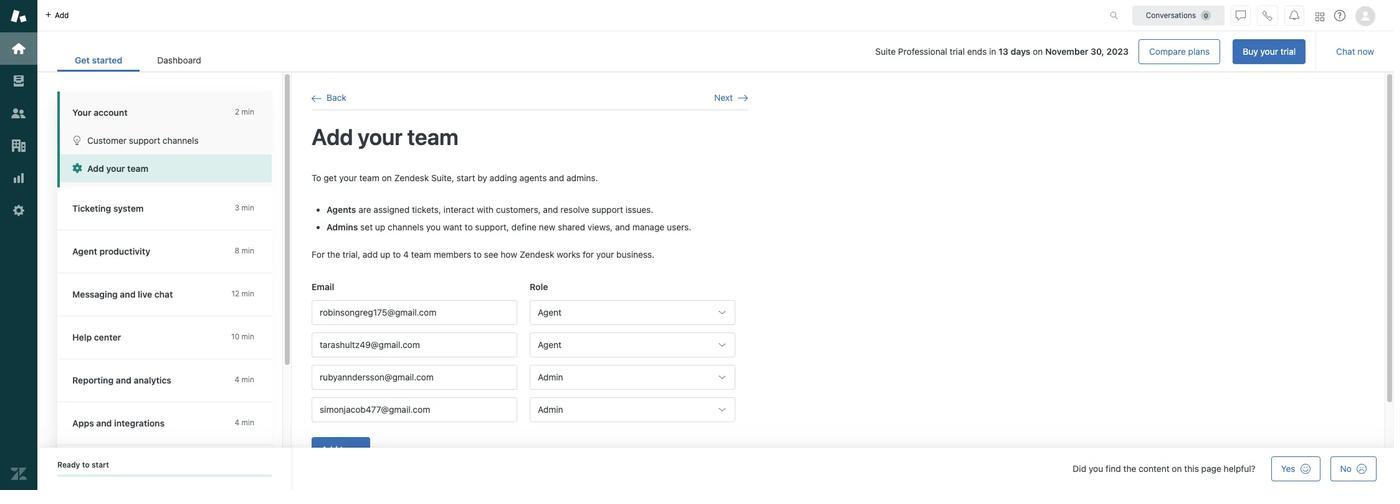 Task type: locate. For each thing, give the bounding box(es) containing it.
region
[[312, 172, 748, 478]]

get help image
[[1334, 10, 1346, 21]]

1 vertical spatial add your team
[[87, 163, 148, 174]]

and left analytics
[[116, 375, 132, 386]]

1 vertical spatial agent button
[[530, 333, 735, 358]]

support up the views,
[[592, 205, 623, 215]]

0 vertical spatial agent
[[72, 246, 97, 257]]

min inside ticketing system heading
[[242, 203, 254, 213]]

1 vertical spatial admin button
[[530, 398, 735, 423]]

add
[[312, 124, 353, 150], [87, 163, 104, 174], [322, 445, 338, 455]]

up
[[375, 222, 385, 233], [380, 249, 390, 260]]

on up the assigned
[[382, 172, 392, 183]]

live
[[138, 289, 152, 300]]

1 horizontal spatial add your team
[[312, 124, 459, 150]]

ticketing
[[72, 203, 111, 214]]

add your team
[[312, 124, 459, 150], [87, 163, 148, 174]]

0 vertical spatial channels
[[163, 135, 199, 146]]

Email field
[[312, 301, 517, 326], [312, 333, 517, 358], [312, 365, 517, 390], [312, 398, 517, 423]]

2 vertical spatial 4
[[235, 418, 239, 428]]

business.
[[616, 249, 655, 260]]

suite,
[[431, 172, 454, 183]]

reporting and analytics heading
[[57, 360, 284, 403]]

2 trial from the left
[[1281, 46, 1296, 57]]

2 agent button from the top
[[530, 333, 735, 358]]

section containing suite professional trial ends in
[[229, 39, 1306, 64]]

0 vertical spatial 4
[[403, 249, 409, 260]]

add your team inside button
[[87, 163, 148, 174]]

get
[[324, 172, 337, 183]]

add your team inside content-title region
[[312, 124, 459, 150]]

organizations image
[[11, 138, 27, 154]]

8 min
[[235, 246, 254, 256]]

1 horizontal spatial channels
[[388, 222, 424, 233]]

admins.
[[567, 172, 598, 183]]

30,
[[1091, 46, 1104, 57]]

resolve
[[560, 205, 589, 215]]

with
[[477, 205, 494, 215]]

zendesk support image
[[11, 8, 27, 24]]

0 vertical spatial the
[[327, 249, 340, 260]]

add inside content-title region
[[312, 124, 353, 150]]

now
[[1358, 46, 1374, 57]]

trial down notifications image
[[1281, 46, 1296, 57]]

1 horizontal spatial you
[[1089, 464, 1103, 474]]

to
[[465, 222, 473, 233], [393, 249, 401, 260], [474, 249, 482, 260], [82, 461, 90, 470]]

helpful?
[[1224, 464, 1256, 474]]

1 vertical spatial zendesk
[[520, 249, 554, 260]]

0 vertical spatial add your team
[[312, 124, 459, 150]]

to down the assigned
[[393, 249, 401, 260]]

zendesk left suite,
[[394, 172, 429, 183]]

on right days
[[1033, 46, 1043, 57]]

1 vertical spatial start
[[92, 461, 109, 470]]

admin button
[[530, 365, 735, 390], [530, 398, 735, 423]]

system
[[113, 203, 144, 214]]

min inside apps and integrations heading
[[242, 418, 254, 428]]

0 horizontal spatial start
[[92, 461, 109, 470]]

2 admin from the top
[[538, 405, 563, 415]]

5 min from the top
[[242, 332, 254, 342]]

1 horizontal spatial add
[[363, 249, 378, 260]]

add button
[[37, 0, 76, 31]]

min inside agent productivity heading
[[242, 246, 254, 256]]

2 horizontal spatial on
[[1172, 464, 1182, 474]]

trial,
[[343, 249, 360, 260]]

0 vertical spatial up
[[375, 222, 385, 233]]

2 vertical spatial add
[[322, 445, 338, 455]]

1 agent button from the top
[[530, 301, 735, 326]]

1 admin button from the top
[[530, 365, 735, 390]]

4 min inside apps and integrations heading
[[235, 418, 254, 428]]

and left live
[[120, 289, 136, 300]]

0 horizontal spatial on
[[382, 172, 392, 183]]

November 30, 2023 text field
[[1045, 46, 1129, 57]]

1 horizontal spatial on
[[1033, 46, 1043, 57]]

0 vertical spatial start
[[457, 172, 475, 183]]

chat now
[[1336, 46, 1374, 57]]

3 email field from the top
[[312, 365, 517, 390]]

0 horizontal spatial add your team
[[87, 163, 148, 174]]

add right zendesk support icon
[[55, 10, 69, 20]]

days
[[1011, 46, 1031, 57]]

0 horizontal spatial support
[[129, 135, 160, 146]]

2 4 min from the top
[[235, 418, 254, 428]]

min inside messaging and live chat heading
[[242, 289, 254, 299]]

2 vertical spatial on
[[1172, 464, 1182, 474]]

the right find
[[1123, 464, 1136, 474]]

you down tickets,
[[426, 222, 441, 233]]

0 vertical spatial 4 min
[[235, 375, 254, 385]]

productivity
[[99, 246, 150, 257]]

trial for your
[[1281, 46, 1296, 57]]

up right set
[[375, 222, 385, 233]]

up right trial,
[[380, 249, 390, 260]]

ends
[[967, 46, 987, 57]]

reporting
[[72, 375, 114, 386]]

1 vertical spatial channels
[[388, 222, 424, 233]]

ready to start
[[57, 461, 109, 470]]

add right trial,
[[363, 249, 378, 260]]

content-title region
[[312, 123, 748, 152]]

you right did
[[1089, 464, 1103, 474]]

this
[[1184, 464, 1199, 474]]

2 admin button from the top
[[530, 398, 735, 423]]

your account
[[72, 107, 128, 118]]

to
[[312, 172, 321, 183]]

4 min for integrations
[[235, 418, 254, 428]]

reporting and analytics
[[72, 375, 171, 386]]

1 horizontal spatial trial
[[1281, 46, 1296, 57]]

min for reporting and analytics
[[242, 375, 254, 385]]

messaging and live chat heading
[[57, 274, 284, 317]]

0 horizontal spatial trial
[[950, 46, 965, 57]]

footer
[[37, 448, 1394, 491]]

1 horizontal spatial the
[[1123, 464, 1136, 474]]

7 min from the top
[[242, 418, 254, 428]]

you
[[426, 222, 441, 233], [1089, 464, 1103, 474]]

channels down the assigned
[[388, 222, 424, 233]]

reporting image
[[11, 170, 27, 186]]

2 min from the top
[[242, 203, 254, 213]]

min for help center
[[242, 332, 254, 342]]

your
[[1261, 46, 1278, 57], [358, 124, 403, 150], [106, 163, 125, 174], [339, 172, 357, 183], [596, 249, 614, 260]]

channels
[[163, 135, 199, 146], [388, 222, 424, 233]]

notifications image
[[1290, 10, 1300, 20]]

0 horizontal spatial add
[[55, 10, 69, 20]]

chat
[[154, 289, 173, 300]]

issues.
[[626, 205, 653, 215]]

start
[[457, 172, 475, 183], [92, 461, 109, 470]]

add
[[55, 10, 69, 20], [363, 249, 378, 260]]

conversations button
[[1132, 5, 1225, 25]]

set
[[360, 222, 373, 233]]

1 vertical spatial admin
[[538, 405, 563, 415]]

agent button
[[530, 301, 735, 326], [530, 333, 735, 358]]

start right ready
[[92, 461, 109, 470]]

1 vertical spatial add
[[363, 249, 378, 260]]

help
[[72, 332, 92, 343]]

1 vertical spatial the
[[1123, 464, 1136, 474]]

professional
[[898, 46, 947, 57]]

views image
[[11, 73, 27, 89]]

admin image
[[11, 203, 27, 219]]

0 vertical spatial admin
[[538, 372, 563, 383]]

on
[[1033, 46, 1043, 57], [382, 172, 392, 183], [1172, 464, 1182, 474]]

zendesk
[[394, 172, 429, 183], [520, 249, 554, 260]]

your inside "add your team" button
[[106, 163, 125, 174]]

get started image
[[11, 41, 27, 57]]

add inside popup button
[[55, 10, 69, 20]]

4 inside apps and integrations heading
[[235, 418, 239, 428]]

2 email field from the top
[[312, 333, 517, 358]]

customer
[[87, 135, 127, 146]]

add team button
[[312, 438, 370, 463]]

min
[[242, 107, 254, 117], [242, 203, 254, 213], [242, 246, 254, 256], [242, 289, 254, 299], [242, 332, 254, 342], [242, 375, 254, 385], [242, 418, 254, 428]]

help center heading
[[57, 317, 284, 360]]

0 vertical spatial add
[[55, 10, 69, 20]]

zendesk right how
[[520, 249, 554, 260]]

0 vertical spatial on
[[1033, 46, 1043, 57]]

the right for on the left of page
[[327, 249, 340, 260]]

min inside help center heading
[[242, 332, 254, 342]]

6 min from the top
[[242, 375, 254, 385]]

3 min from the top
[[242, 246, 254, 256]]

start left the by
[[457, 172, 475, 183]]

1 vertical spatial 4
[[235, 375, 239, 385]]

customers image
[[11, 105, 27, 122]]

min for agent productivity
[[242, 246, 254, 256]]

0 vertical spatial admin button
[[530, 365, 735, 390]]

agent button for 4th "email" field from the bottom
[[530, 301, 735, 326]]

button displays agent's chat status as invisible. image
[[1236, 10, 1246, 20]]

agent productivity heading
[[57, 231, 284, 274]]

next
[[714, 92, 733, 103]]

trial left ends
[[950, 46, 965, 57]]

shared
[[558, 222, 585, 233]]

chat
[[1336, 46, 1355, 57]]

to right ready
[[82, 461, 90, 470]]

4 inside reporting and analytics heading
[[235, 375, 239, 385]]

1 min from the top
[[242, 107, 254, 117]]

1 horizontal spatial support
[[592, 205, 623, 215]]

0 vertical spatial agent button
[[530, 301, 735, 326]]

zendesk image
[[11, 466, 27, 482]]

apps and integrations
[[72, 418, 165, 429]]

views,
[[588, 222, 613, 233]]

0 horizontal spatial the
[[327, 249, 340, 260]]

section
[[229, 39, 1306, 64]]

1 vertical spatial support
[[592, 205, 623, 215]]

integrations
[[114, 418, 165, 429]]

0 horizontal spatial channels
[[163, 135, 199, 146]]

and
[[549, 172, 564, 183], [543, 205, 558, 215], [615, 222, 630, 233], [120, 289, 136, 300], [116, 375, 132, 386], [96, 418, 112, 429]]

start inside footer
[[92, 461, 109, 470]]

4 min from the top
[[242, 289, 254, 299]]

1 email field from the top
[[312, 301, 517, 326]]

trial inside 'button'
[[1281, 46, 1296, 57]]

0 horizontal spatial you
[[426, 222, 441, 233]]

channels up "add your team" button
[[163, 135, 199, 146]]

1 trial from the left
[[950, 46, 965, 57]]

agent
[[72, 246, 97, 257], [538, 307, 562, 318], [538, 340, 562, 350]]

1 vertical spatial on
[[382, 172, 392, 183]]

role
[[530, 282, 548, 292]]

on inside region
[[382, 172, 392, 183]]

0 vertical spatial add
[[312, 124, 353, 150]]

agents
[[520, 172, 547, 183]]

find
[[1106, 464, 1121, 474]]

tab list
[[57, 49, 219, 72]]

yes button
[[1271, 457, 1320, 482]]

min inside reporting and analytics heading
[[242, 375, 254, 385]]

0 vertical spatial zendesk
[[394, 172, 429, 183]]

support up "add your team" button
[[129, 135, 160, 146]]

want
[[443, 222, 462, 233]]

agents
[[327, 205, 356, 215]]

on left this
[[1172, 464, 1182, 474]]

min inside your account heading
[[242, 107, 254, 117]]

1 4 min from the top
[[235, 375, 254, 385]]

center
[[94, 332, 121, 343]]

0 vertical spatial support
[[129, 135, 160, 146]]

main element
[[0, 0, 37, 491]]

4 min inside reporting and analytics heading
[[235, 375, 254, 385]]

1 vertical spatial 4 min
[[235, 418, 254, 428]]



Task type: vqa. For each thing, say whether or not it's contained in the screenshot.
James Peterson
no



Task type: describe. For each thing, give the bounding box(es) containing it.
how
[[501, 249, 517, 260]]

2 vertical spatial agent
[[538, 340, 562, 350]]

ticketing system
[[72, 203, 144, 214]]

footer containing did you find the content on this page helpful?
[[37, 448, 1394, 491]]

your inside content-title region
[[358, 124, 403, 150]]

channels inside region
[[388, 222, 424, 233]]

min for apps and integrations
[[242, 418, 254, 428]]

the inside region
[[327, 249, 340, 260]]

and right the views,
[[615, 222, 630, 233]]

tickets,
[[412, 205, 441, 215]]

compare
[[1149, 46, 1186, 57]]

dashboard tab
[[140, 49, 219, 72]]

buy your trial button
[[1233, 39, 1306, 64]]

min for your account
[[242, 107, 254, 117]]

agent inside heading
[[72, 246, 97, 257]]

messaging and live chat
[[72, 289, 173, 300]]

did you find the content on this page helpful?
[[1073, 464, 1256, 474]]

analytics
[[134, 375, 171, 386]]

your
[[72, 107, 91, 118]]

ready
[[57, 461, 80, 470]]

1 vertical spatial agent
[[538, 307, 562, 318]]

november
[[1045, 46, 1089, 57]]

1 horizontal spatial zendesk
[[520, 249, 554, 260]]

plans
[[1188, 46, 1210, 57]]

2
[[235, 107, 239, 117]]

2 min
[[235, 107, 254, 117]]

suite
[[875, 46, 896, 57]]

no
[[1340, 464, 1352, 474]]

add inside region
[[363, 249, 378, 260]]

users.
[[667, 222, 691, 233]]

suite professional trial ends in 13 days on november 30, 2023
[[875, 46, 1129, 57]]

1 vertical spatial you
[[1089, 464, 1103, 474]]

10
[[231, 332, 239, 342]]

to get your team on zendesk suite, start by adding agents and admins.
[[312, 172, 598, 183]]

back
[[327, 92, 346, 103]]

back button
[[312, 92, 346, 104]]

3 min
[[235, 203, 254, 213]]

yes
[[1281, 464, 1296, 474]]

see
[[484, 249, 498, 260]]

new
[[539, 222, 555, 233]]

agent button for second "email" field from the top
[[530, 333, 735, 358]]

12
[[231, 289, 239, 299]]

0 horizontal spatial zendesk
[[394, 172, 429, 183]]

dashboard
[[157, 55, 201, 65]]

to left "see"
[[474, 249, 482, 260]]

chat now button
[[1326, 39, 1384, 64]]

apps and integrations heading
[[57, 403, 284, 446]]

and up new
[[543, 205, 558, 215]]

channels inside button
[[163, 135, 199, 146]]

region containing to get your team on zendesk suite, start by adding agents and admins.
[[312, 172, 748, 478]]

buy your trial
[[1243, 46, 1296, 57]]

agent productivity
[[72, 246, 150, 257]]

1 vertical spatial add
[[87, 163, 104, 174]]

support,
[[475, 222, 509, 233]]

13
[[999, 46, 1009, 57]]

apps
[[72, 418, 94, 429]]

next button
[[714, 92, 748, 104]]

customer support channels
[[87, 135, 199, 146]]

3
[[235, 203, 239, 213]]

your account heading
[[57, 92, 284, 127]]

12 min
[[231, 289, 254, 299]]

add for the add team button
[[322, 445, 338, 455]]

define
[[511, 222, 537, 233]]

manage
[[632, 222, 665, 233]]

support inside customer support channels button
[[129, 135, 160, 146]]

admin button for first "email" field from the bottom of the page
[[530, 398, 735, 423]]

team inside content-title region
[[407, 124, 459, 150]]

for
[[312, 249, 325, 260]]

by
[[478, 172, 487, 183]]

content
[[1139, 464, 1170, 474]]

4 min for analytics
[[235, 375, 254, 385]]

interact
[[444, 205, 474, 215]]

agents are assigned tickets, interact with customers, and resolve support issues.
[[327, 205, 653, 215]]

zendesk products image
[[1316, 12, 1324, 21]]

to inside footer
[[82, 461, 90, 470]]

admins set up channels you want to support, define new shared views, and manage users.
[[327, 222, 691, 233]]

min for messaging and live chat
[[242, 289, 254, 299]]

min for ticketing system
[[242, 203, 254, 213]]

the inside footer
[[1123, 464, 1136, 474]]

0 vertical spatial you
[[426, 222, 441, 233]]

10 min
[[231, 332, 254, 342]]

1 admin from the top
[[538, 372, 563, 383]]

for
[[583, 249, 594, 260]]

4 email field from the top
[[312, 398, 517, 423]]

for the trial, add up to 4 team members to see how zendesk works for your business.
[[312, 249, 655, 260]]

works
[[557, 249, 580, 260]]

account
[[94, 107, 128, 118]]

get started
[[75, 55, 122, 65]]

did
[[1073, 464, 1086, 474]]

ticketing system heading
[[57, 188, 284, 231]]

on inside section
[[1033, 46, 1043, 57]]

messaging
[[72, 289, 118, 300]]

members
[[434, 249, 471, 260]]

1 horizontal spatial start
[[457, 172, 475, 183]]

are
[[359, 205, 371, 215]]

1 vertical spatial up
[[380, 249, 390, 260]]

no button
[[1330, 457, 1377, 482]]

progress-bar progress bar
[[57, 475, 272, 478]]

get
[[75, 55, 90, 65]]

on inside footer
[[1172, 464, 1182, 474]]

add team
[[322, 445, 360, 455]]

help center
[[72, 332, 121, 343]]

buy
[[1243, 46, 1258, 57]]

and right apps
[[96, 418, 112, 429]]

2023
[[1107, 46, 1129, 57]]

started
[[92, 55, 122, 65]]

admin button for 2nd "email" field from the bottom
[[530, 365, 735, 390]]

add your team button
[[60, 155, 272, 183]]

compare plans button
[[1139, 39, 1220, 64]]

to right want
[[465, 222, 473, 233]]

conversations
[[1146, 10, 1196, 20]]

4 for reporting and analytics
[[235, 375, 239, 385]]

compare plans
[[1149, 46, 1210, 57]]

and right agents
[[549, 172, 564, 183]]

tab list containing get started
[[57, 49, 219, 72]]

assigned
[[374, 205, 410, 215]]

trial for professional
[[950, 46, 965, 57]]

add for content-title region
[[312, 124, 353, 150]]

4 for apps and integrations
[[235, 418, 239, 428]]

your inside buy your trial 'button'
[[1261, 46, 1278, 57]]

email
[[312, 282, 334, 292]]



